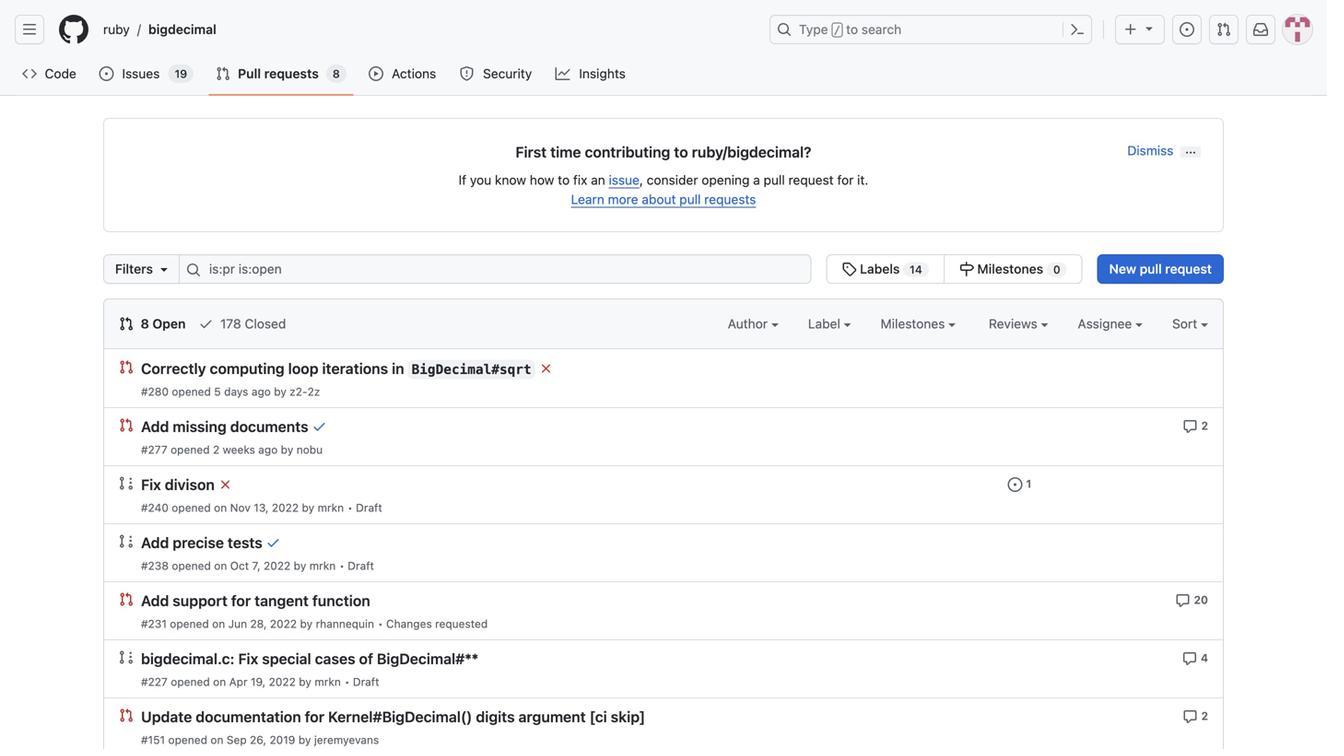 Task type: locate. For each thing, give the bounding box(es) containing it.
for inside add support for tangent function #231             opened on jun 28, 2022 by rhannequin • changes requested
[[231, 592, 251, 610]]

filters
[[115, 261, 153, 276]]

update
[[141, 708, 192, 726]]

pull
[[764, 172, 785, 188], [679, 192, 701, 207], [1140, 261, 1162, 276]]

2022 down the tangent
[[270, 617, 297, 630]]

1 vertical spatial mrkn link
[[309, 559, 336, 572]]

1 vertical spatial draft link
[[348, 559, 374, 572]]

2 vertical spatial 2
[[1201, 710, 1208, 723]]

milestones down 14 on the right of the page
[[881, 316, 948, 331]]

0 horizontal spatial pull
[[679, 192, 701, 207]]

milestones for milestones 0
[[977, 261, 1043, 276]]

0 vertical spatial draft pull request image
[[119, 534, 134, 549]]

mrkn link for fix divison
[[318, 501, 344, 514]]

0 vertical spatial add
[[141, 418, 169, 435]]

0 vertical spatial mrkn link
[[318, 501, 344, 514]]

issue element
[[826, 254, 1082, 284]]

for left the it.
[[837, 172, 854, 188]]

milestones right milestone image
[[977, 261, 1043, 276]]

1 vertical spatial to
[[674, 143, 688, 161]]

request inside if you know how to fix an issue ,           consider opening a pull request for it. learn more about pull requests
[[788, 172, 834, 188]]

20
[[1194, 593, 1208, 606]]

...
[[1185, 143, 1196, 156]]

issue opened image left the 1
[[1008, 477, 1023, 492]]

filters button
[[103, 254, 180, 284]]

draft for fix divison
[[356, 501, 382, 514]]

open pull request image left correctly
[[119, 360, 134, 375]]

triangle down image right plus icon
[[1142, 21, 1157, 35]]

1 vertical spatial requests
[[704, 192, 756, 207]]

mrkn link down cases
[[315, 676, 341, 688]]

1 vertical spatial milestones
[[881, 316, 948, 331]]

open pull request image
[[119, 418, 134, 433], [119, 708, 134, 723]]

issue
[[609, 172, 640, 188]]

bigdecimal#**
[[377, 650, 478, 668]]

2022 down special
[[269, 676, 296, 688]]

opened down precise
[[172, 559, 211, 572]]

pull right new
[[1140, 261, 1162, 276]]

1 vertical spatial draft
[[348, 559, 374, 572]]

31 / 31 checks ok image
[[266, 535, 281, 550]]

add missing documents
[[141, 418, 308, 435]]

time
[[550, 143, 581, 161]]

2 vertical spatial pull
[[1140, 261, 1162, 276]]

tangent
[[255, 592, 309, 610]]

ago
[[251, 385, 271, 398], [258, 443, 278, 456]]

mrkn for add precise tests
[[309, 559, 336, 572]]

1 draft pull request image from the top
[[119, 534, 134, 549]]

git pull request image left 8 open
[[119, 317, 134, 331]]

2022 inside bigdecimal.c: fix special cases of bigdecimal#** #227             opened on apr 19, 2022 by mrkn • draft
[[269, 676, 296, 688]]

2 vertical spatial to
[[558, 172, 570, 188]]

0 horizontal spatial issue opened image
[[1008, 477, 1023, 492]]

0 horizontal spatial milestones
[[881, 316, 948, 331]]

#277
[[141, 443, 167, 456]]

2 vertical spatial draft link
[[353, 676, 379, 688]]

requests down opening
[[704, 192, 756, 207]]

documents
[[230, 418, 308, 435]]

open pull request element
[[119, 359, 134, 375], [119, 417, 134, 433], [119, 592, 134, 607], [119, 708, 134, 723]]

draft pull request image
[[119, 534, 134, 549], [119, 650, 134, 665]]

1 vertical spatial triangle down image
[[157, 262, 171, 276]]

draft link
[[356, 501, 382, 514], [348, 559, 374, 572], [353, 676, 379, 688]]

1 horizontal spatial for
[[305, 708, 324, 726]]

to left fix
[[558, 172, 570, 188]]

triangle down image
[[1142, 21, 1157, 35], [157, 262, 171, 276]]

add
[[141, 418, 169, 435], [141, 534, 169, 552], [141, 592, 169, 610]]

draft pull request element for fix
[[119, 476, 134, 491]]

0 vertical spatial milestones
[[977, 261, 1043, 276]]

for
[[837, 172, 854, 188], [231, 592, 251, 610], [305, 708, 324, 726]]

pull right a
[[764, 172, 785, 188]]

0 vertical spatial draft link
[[356, 501, 382, 514]]

draft pull request element left 'bigdecimal.c:'
[[119, 650, 134, 665]]

ago down documents
[[258, 443, 278, 456]]

#240             opened on nov 13, 2022 by mrkn • draft
[[141, 501, 382, 514]]

0 horizontal spatial 8
[[141, 316, 149, 331]]

0 vertical spatial 2 link
[[1183, 417, 1208, 434]]

fix up 19, at bottom
[[238, 650, 258, 668]]

1 horizontal spatial to
[[674, 143, 688, 161]]

178 closed
[[217, 316, 286, 331]]

issue opened image right plus icon
[[1180, 22, 1194, 37]]

git pull request image left notifications icon
[[1216, 22, 1231, 37]]

open pull request image left support
[[119, 592, 134, 607]]

0 horizontal spatial /
[[137, 22, 141, 37]]

1 vertical spatial add
[[141, 534, 169, 552]]

how
[[530, 172, 554, 188]]

first time contributing to ruby/bigdecimal?
[[516, 143, 811, 161]]

mrkn link up function in the left of the page
[[309, 559, 336, 572]]

1 vertical spatial git pull request image
[[216, 66, 230, 81]]

rhannequin
[[316, 617, 374, 630]]

#238
[[141, 559, 169, 572]]

request left the it.
[[788, 172, 834, 188]]

/ for type
[[834, 24, 840, 37]]

list
[[96, 15, 758, 44]]

ago for add missing documents
[[258, 443, 278, 456]]

comment image for add missing documents
[[1183, 419, 1198, 434]]

search image
[[186, 263, 201, 277]]

0 vertical spatial open pull request image
[[119, 418, 134, 433]]

2z
[[307, 385, 320, 398]]

by down bigdecimal.c: fix special cases of bigdecimal#** link
[[299, 676, 311, 688]]

1 vertical spatial 2
[[213, 443, 220, 456]]

0 horizontal spatial triangle down image
[[157, 262, 171, 276]]

1 horizontal spatial issue opened image
[[1180, 22, 1194, 37]]

open pull request image for add support for tangent function
[[119, 592, 134, 607]]

1 vertical spatial mrkn
[[309, 559, 336, 572]]

/ inside type / to search
[[834, 24, 840, 37]]

1 horizontal spatial triangle down image
[[1142, 21, 1157, 35]]

by down the tangent
[[300, 617, 313, 630]]

git pull request image left pull
[[216, 66, 230, 81]]

8 left the play 'image'
[[333, 67, 340, 80]]

/ right ruby
[[137, 22, 141, 37]]

4 link
[[1183, 650, 1208, 666]]

draft pull request image left 'bigdecimal.c:'
[[119, 650, 134, 665]]

changes
[[386, 617, 432, 630]]

2 horizontal spatial pull
[[1140, 261, 1162, 276]]

3 add from the top
[[141, 592, 169, 610]]

13,
[[254, 501, 269, 514]]

1 vertical spatial issue opened image
[[1008, 477, 1023, 492]]

0 vertical spatial open pull request image
[[119, 360, 134, 375]]

1 vertical spatial 8
[[141, 316, 149, 331]]

2019
[[269, 734, 295, 746]]

sep
[[227, 734, 247, 746]]

2 horizontal spatial for
[[837, 172, 854, 188]]

2 2 link from the top
[[1183, 708, 1208, 724]]

by right 2019
[[298, 734, 311, 746]]

ruby
[[103, 22, 130, 37]]

tag image
[[842, 262, 856, 276]]

search
[[862, 22, 901, 37]]

open pull request image up draft pull request icon at left bottom
[[119, 418, 134, 433]]

draft pull request element left the fix divison
[[119, 476, 134, 491]]

an
[[591, 172, 605, 188]]

sort
[[1172, 316, 1197, 331]]

missing
[[173, 418, 226, 435]]

2
[[1201, 419, 1208, 432], [213, 443, 220, 456], [1201, 710, 1208, 723]]

8 for 8
[[333, 67, 340, 80]]

2 draft pull request image from the top
[[119, 650, 134, 665]]

2 draft pull request element from the top
[[119, 534, 134, 549]]

1 horizontal spatial /
[[834, 24, 840, 37]]

on left apr
[[213, 676, 226, 688]]

0 vertical spatial mrkn
[[318, 501, 344, 514]]

open pull request element left update
[[119, 708, 134, 723]]

digits
[[476, 708, 515, 726]]

/ right type
[[834, 24, 840, 37]]

1 vertical spatial fix
[[238, 650, 258, 668]]

0 vertical spatial ago
[[251, 385, 271, 398]]

2 vertical spatial mrkn
[[315, 676, 341, 688]]

1 vertical spatial open pull request image
[[119, 708, 134, 723]]

request up sort
[[1165, 261, 1212, 276]]

0 horizontal spatial git pull request image
[[119, 317, 134, 331]]

issue opened image inside 1 link
[[1008, 477, 1023, 492]]

0 vertical spatial comment image
[[1183, 419, 1198, 434]]

on inside bigdecimal.c: fix special cases of bigdecimal#** #227             opened on apr 19, 2022 by mrkn • draft
[[213, 676, 226, 688]]

ago right days on the bottom left
[[251, 385, 271, 398]]

draft pull request image
[[119, 476, 134, 491]]

kernel#bigdecimal()
[[328, 708, 472, 726]]

issues
[[122, 66, 160, 81]]

bigdecimal#sqrt
[[412, 362, 531, 377]]

draft pull request image for add precise tests
[[119, 534, 134, 549]]

insights link
[[548, 60, 634, 88]]

1 vertical spatial 2 link
[[1183, 708, 1208, 724]]

new pull request link
[[1097, 254, 1224, 284]]

1 horizontal spatial request
[[1165, 261, 1212, 276]]

opened down support
[[170, 617, 209, 630]]

0 vertical spatial fix
[[141, 476, 161, 493]]

2022 right 7,
[[264, 559, 291, 572]]

0 vertical spatial for
[[837, 172, 854, 188]]

0 vertical spatial issue opened image
[[1180, 22, 1194, 37]]

add precise tests link
[[141, 534, 262, 552]]

opened down 'divison'
[[172, 501, 211, 514]]

labels 14
[[856, 261, 922, 276]]

0 vertical spatial requests
[[264, 66, 319, 81]]

0 vertical spatial 8
[[333, 67, 340, 80]]

1 vertical spatial for
[[231, 592, 251, 610]]

command palette image
[[1070, 22, 1085, 37]]

fix divison link
[[141, 476, 215, 493]]

0 horizontal spatial request
[[788, 172, 834, 188]]

triangle down image left search image
[[157, 262, 171, 276]]

opened down update
[[168, 734, 207, 746]]

1 horizontal spatial 8
[[333, 67, 340, 80]]

2 vertical spatial for
[[305, 708, 324, 726]]

mrkn down nobu
[[318, 501, 344, 514]]

2 open pull request image from the top
[[119, 592, 134, 607]]

code
[[45, 66, 76, 81]]

oct
[[230, 559, 249, 572]]

check image
[[198, 317, 213, 331]]

git pull request image
[[1216, 22, 1231, 37], [216, 66, 230, 81], [119, 317, 134, 331]]

comment image
[[1183, 419, 1198, 434], [1176, 593, 1190, 608], [1183, 709, 1198, 724]]

jeremyevans link
[[314, 734, 379, 746]]

mrkn down cases
[[315, 676, 341, 688]]

git pull request image inside 8 open link
[[119, 317, 134, 331]]

1 horizontal spatial git pull request image
[[216, 66, 230, 81]]

2 vertical spatial git pull request image
[[119, 317, 134, 331]]

type / to search
[[799, 22, 901, 37]]

2 open pull request element from the top
[[119, 417, 134, 433]]

skip]
[[611, 708, 645, 726]]

opened
[[172, 385, 211, 398], [171, 443, 210, 456], [172, 501, 211, 514], [172, 559, 211, 572], [170, 617, 209, 630], [171, 676, 210, 688], [168, 734, 207, 746]]

contributing
[[585, 143, 670, 161]]

if you know how to fix an issue ,           consider opening a pull request for it. learn more about pull requests
[[459, 172, 868, 207]]

0 vertical spatial request
[[788, 172, 834, 188]]

add for add precise tests
[[141, 534, 169, 552]]

28,
[[250, 617, 267, 630]]

0 vertical spatial git pull request image
[[1216, 22, 1231, 37]]

on left oct
[[214, 559, 227, 572]]

2 open pull request image from the top
[[119, 708, 134, 723]]

0 horizontal spatial to
[[558, 172, 570, 188]]

2022 right 13, at the bottom of the page
[[272, 501, 299, 514]]

correctly
[[141, 360, 206, 377]]

1 vertical spatial ago
[[258, 443, 278, 456]]

to up consider
[[674, 143, 688, 161]]

on left sep
[[210, 734, 223, 746]]

requested
[[435, 617, 488, 630]]

opened down 'bigdecimal.c:'
[[171, 676, 210, 688]]

#151
[[141, 734, 165, 746]]

1 add from the top
[[141, 418, 169, 435]]

open pull request element for update documentation for kernel#bigdecimal() digits argument [ci skip]
[[119, 708, 134, 723]]

open pull request image left update
[[119, 708, 134, 723]]

on left 'jun'
[[212, 617, 225, 630]]

2 vertical spatial add
[[141, 592, 169, 610]]

1 horizontal spatial milestones
[[977, 261, 1043, 276]]

None search field
[[103, 254, 1082, 284]]

shield image
[[459, 66, 474, 81]]

open pull request element for add support for tangent function
[[119, 592, 134, 607]]

1 vertical spatial draft pull request element
[[119, 534, 134, 549]]

add up #277
[[141, 418, 169, 435]]

ago for correctly computing loop iterations in
[[251, 385, 271, 398]]

1 open pull request element from the top
[[119, 359, 134, 375]]

open pull request element for add missing documents
[[119, 417, 134, 433]]

0 horizontal spatial fix
[[141, 476, 161, 493]]

precise
[[173, 534, 224, 552]]

draft pull request element
[[119, 476, 134, 491], [119, 534, 134, 549], [119, 650, 134, 665]]

1 open pull request image from the top
[[119, 418, 134, 433]]

security
[[483, 66, 532, 81]]

git pull request image for issue opened image on the top left of the page
[[216, 66, 230, 81]]

for inside update documentation for kernel#bigdecimal() digits argument [ci skip] #151             opened on sep 26, 2019 by jeremyevans
[[305, 708, 324, 726]]

mrkn link down nobu
[[318, 501, 344, 514]]

1 open pull request image from the top
[[119, 360, 134, 375]]

about
[[642, 192, 676, 207]]

1 horizontal spatial fix
[[238, 650, 258, 668]]

requests right pull
[[264, 66, 319, 81]]

for for add support for tangent function
[[231, 592, 251, 610]]

1 vertical spatial draft pull request image
[[119, 650, 134, 665]]

2 horizontal spatial to
[[846, 22, 858, 37]]

for for update documentation for kernel#bigdecimal() digits argument [ci skip]
[[305, 708, 324, 726]]

1 2 link from the top
[[1183, 417, 1208, 434]]

open pull request element left support
[[119, 592, 134, 607]]

mrkn link for add precise tests
[[309, 559, 336, 572]]

1 draft pull request element from the top
[[119, 476, 134, 491]]

pull down consider
[[679, 192, 701, 207]]

2 vertical spatial draft pull request element
[[119, 650, 134, 665]]

open pull request image
[[119, 360, 134, 375], [119, 592, 134, 607]]

0 horizontal spatial for
[[231, 592, 251, 610]]

comment image inside 20 link
[[1176, 593, 1190, 608]]

draft pull request image down draft pull request icon at left bottom
[[119, 534, 134, 549]]

2 add from the top
[[141, 534, 169, 552]]

insights
[[579, 66, 626, 81]]

0 vertical spatial draft pull request element
[[119, 476, 134, 491]]

issue opened image
[[1180, 22, 1194, 37], [1008, 477, 1023, 492]]

for up 'jun'
[[231, 592, 251, 610]]

/ inside ruby / bigdecimal
[[137, 22, 141, 37]]

47 / 47 checks ok image
[[312, 419, 327, 434]]

fix
[[141, 476, 161, 493], [238, 650, 258, 668]]

consider
[[647, 172, 698, 188]]

1 vertical spatial open pull request image
[[119, 592, 134, 607]]

0 vertical spatial triangle down image
[[1142, 21, 1157, 35]]

5
[[214, 385, 221, 398]]

0 vertical spatial 2
[[1201, 419, 1208, 432]]

on
[[214, 501, 227, 514], [214, 559, 227, 572], [212, 617, 225, 630], [213, 676, 226, 688], [210, 734, 223, 746]]

fix up #240
[[141, 476, 161, 493]]

opened inside update documentation for kernel#bigdecimal() digits argument [ci skip] #151             opened on sep 26, 2019 by jeremyevans
[[168, 734, 207, 746]]

add up '#238'
[[141, 534, 169, 552]]

draft pull request element down draft pull request icon at left bottom
[[119, 534, 134, 549]]

reviews
[[989, 316, 1041, 331]]

1 horizontal spatial pull
[[764, 172, 785, 188]]

milestones inside popup button
[[881, 316, 948, 331]]

4 open pull request element from the top
[[119, 708, 134, 723]]

comment image
[[1183, 651, 1197, 666]]

1 vertical spatial comment image
[[1176, 593, 1190, 608]]

2 vertical spatial draft
[[353, 676, 379, 688]]

178 closed link
[[198, 314, 286, 334]]

3 open pull request element from the top
[[119, 592, 134, 607]]

fix inside bigdecimal.c: fix special cases of bigdecimal#** #227             opened on apr 19, 2022 by mrkn • draft
[[238, 650, 258, 668]]

draft link for fix divison
[[356, 501, 382, 514]]

function
[[312, 592, 370, 610]]

to left search
[[846, 22, 858, 37]]

to
[[846, 22, 858, 37], [674, 143, 688, 161], [558, 172, 570, 188]]

open pull request element left correctly
[[119, 359, 134, 375]]

#280             opened 5 days ago by z2-2z
[[141, 385, 320, 398]]

add up #231
[[141, 592, 169, 610]]

/
[[137, 22, 141, 37], [834, 24, 840, 37]]

on inside add support for tangent function #231             opened on jun 28, 2022 by rhannequin • changes requested
[[212, 617, 225, 630]]

0 vertical spatial draft
[[356, 501, 382, 514]]

for up jeremyevans
[[305, 708, 324, 726]]

mrkn up function in the left of the page
[[309, 559, 336, 572]]

draft inside bigdecimal.c: fix special cases of bigdecimal#** #227             opened on apr 19, 2022 by mrkn • draft
[[353, 676, 379, 688]]

0 vertical spatial pull
[[764, 172, 785, 188]]

open pull request element up draft pull request icon at left bottom
[[119, 417, 134, 433]]

8 left the open
[[141, 316, 149, 331]]

1 horizontal spatial requests
[[704, 192, 756, 207]]

milestones inside issue "element"
[[977, 261, 1043, 276]]

2 horizontal spatial git pull request image
[[1216, 22, 1231, 37]]



Task type: describe. For each thing, give the bounding box(es) containing it.
first
[[516, 143, 547, 161]]

more
[[608, 192, 638, 207]]

#277             opened 2 weeks ago by nobu
[[141, 443, 323, 456]]

ruby / bigdecimal
[[103, 22, 216, 37]]

dismiss ...
[[1127, 143, 1196, 158]]

requests inside if you know how to fix an issue ,           consider opening a pull request for it. learn more about pull requests
[[704, 192, 756, 207]]

homepage image
[[59, 15, 88, 44]]

git pull request image for top issue opened icon
[[1216, 22, 1231, 37]]

security link
[[452, 60, 541, 88]]

iterations
[[322, 360, 388, 377]]

#231
[[141, 617, 167, 630]]

tests
[[228, 534, 262, 552]]

actions
[[392, 66, 436, 81]]

opened inside bigdecimal.c: fix special cases of bigdecimal#** #227             opened on apr 19, 2022 by mrkn • draft
[[171, 676, 210, 688]]

by left z2-
[[274, 385, 286, 398]]

assignee
[[1078, 316, 1135, 331]]

draft pull request image for bigdecimal.c: fix special cases of bigdecimal#**
[[119, 650, 134, 665]]

list containing ruby / bigdecimal
[[96, 15, 758, 44]]

ruby link
[[96, 15, 137, 44]]

triangle down image inside filters popup button
[[157, 262, 171, 276]]

2 vertical spatial mrkn link
[[315, 676, 341, 688]]

milestones 0
[[974, 261, 1060, 276]]

mrkn for fix divison
[[318, 501, 344, 514]]

play image
[[368, 66, 383, 81]]

sort button
[[1172, 314, 1208, 334]]

19,
[[251, 676, 266, 688]]

178
[[220, 316, 241, 331]]

2 for first 2 link from the bottom
[[1201, 710, 1208, 723]]

add precise tests
[[141, 534, 262, 552]]

by right 13, at the bottom of the page
[[302, 501, 314, 514]]

/ for ruby
[[137, 22, 141, 37]]

new
[[1109, 261, 1136, 276]]

reviews button
[[989, 314, 1048, 334]]

author
[[728, 316, 771, 331]]

update documentation for kernel#bigdecimal() digits argument [ci skip] #151             opened on sep 26, 2019 by jeremyevans
[[141, 708, 645, 746]]

2 for 1st 2 link from the top of the page
[[1201, 419, 1208, 432]]

Search all issues text field
[[179, 254, 811, 284]]

z2-2z link
[[290, 385, 320, 398]]

ruby/bigdecimal?
[[692, 143, 811, 161]]

milestones for milestones
[[881, 316, 948, 331]]

if
[[459, 172, 466, 188]]

1 vertical spatial pull
[[679, 192, 701, 207]]

46 / 47 checks ok image
[[539, 361, 553, 376]]

add support for tangent function #231             opened on jun 28, 2022 by rhannequin • changes requested
[[141, 592, 488, 630]]

author button
[[728, 314, 779, 334]]

bigdecimal.c:
[[141, 650, 235, 668]]

dismiss
[[1127, 143, 1173, 158]]

by up the tangent
[[294, 559, 306, 572]]

opened left "5"
[[172, 385, 211, 398]]

14
[[910, 263, 922, 276]]

new pull request
[[1109, 261, 1212, 276]]

know
[[495, 172, 526, 188]]

jun
[[228, 617, 247, 630]]

open pull request element for correctly computing loop iterations in
[[119, 359, 134, 375]]

bigdecimal link
[[141, 15, 224, 44]]

0 horizontal spatial requests
[[264, 66, 319, 81]]

correctly computing loop iterations in bigdecimal#sqrt
[[141, 360, 531, 377]]

update documentation for kernel#bigdecimal() digits argument [ci skip] link
[[141, 708, 645, 726]]

7,
[[252, 559, 260, 572]]

by inside bigdecimal.c: fix special cases of bigdecimal#** #227             opened on apr 19, 2022 by mrkn • draft
[[299, 676, 311, 688]]

open pull request image for add missing documents
[[119, 418, 134, 433]]

[ci
[[589, 708, 607, 726]]

issue opened image
[[99, 66, 114, 81]]

code link
[[15, 60, 84, 88]]

computing
[[210, 360, 285, 377]]

1 link
[[1008, 476, 1032, 492]]

argument
[[518, 708, 586, 726]]

pull
[[238, 66, 261, 81]]

documentation
[[196, 708, 301, 726]]

draft for add precise tests
[[348, 559, 374, 572]]

• inside add support for tangent function #231             opened on jun 28, 2022 by rhannequin • changes requested
[[378, 617, 383, 630]]

for inside if you know how to fix an issue ,           consider opening a pull request for it. learn more about pull requests
[[837, 172, 854, 188]]

mrkn inside bigdecimal.c: fix special cases of bigdecimal#** #227             opened on apr 19, 2022 by mrkn • draft
[[315, 676, 341, 688]]

open pull request image for update documentation for kernel#bigdecimal() digits argument [ci skip]
[[119, 708, 134, 723]]

nobu link
[[296, 443, 323, 456]]

pull requests
[[238, 66, 319, 81]]

2022 inside add support for tangent function #231             opened on jun 28, 2022 by rhannequin • changes requested
[[270, 617, 297, 630]]

11 / 31 checks ok image
[[218, 477, 233, 492]]

fix divison
[[141, 476, 215, 493]]

#280
[[141, 385, 169, 398]]

2 vertical spatial comment image
[[1183, 709, 1198, 724]]

none search field containing filters
[[103, 254, 1082, 284]]

a
[[753, 172, 760, 188]]

bigdecimal.c: fix special cases of bigdecimal#** #227             opened on apr 19, 2022 by mrkn • draft
[[141, 650, 478, 688]]

add for add missing documents
[[141, 418, 169, 435]]

labels
[[860, 261, 900, 276]]

label button
[[808, 314, 851, 334]]

3 draft pull request element from the top
[[119, 650, 134, 665]]

weeks
[[223, 443, 255, 456]]

type
[[799, 22, 828, 37]]

actions link
[[361, 60, 445, 88]]

code image
[[22, 66, 37, 81]]

opened inside add support for tangent function #231             opened on jun 28, 2022 by rhannequin • changes requested
[[170, 617, 209, 630]]

opened down missing
[[171, 443, 210, 456]]

draft link for add precise tests
[[348, 559, 374, 572]]

by left nobu
[[281, 443, 293, 456]]

open
[[152, 316, 186, 331]]

0 vertical spatial to
[[846, 22, 858, 37]]

label
[[808, 316, 844, 331]]

bigdecimal.c: fix special cases of bigdecimal#** link
[[141, 650, 478, 668]]

in
[[392, 360, 404, 377]]

milestone image
[[959, 262, 974, 276]]

learn
[[571, 192, 604, 207]]

loop
[[288, 360, 318, 377]]

8 for 8 open
[[141, 316, 149, 331]]

z2-
[[290, 385, 307, 398]]

add inside add support for tangent function #231             opened on jun 28, 2022 by rhannequin • changes requested
[[141, 592, 169, 610]]

Issues search field
[[179, 254, 811, 284]]

plus image
[[1123, 22, 1138, 37]]

add support for tangent function link
[[141, 592, 370, 610]]

milestones button
[[881, 314, 956, 334]]

0
[[1053, 263, 1060, 276]]

divison
[[165, 476, 215, 493]]

by inside add support for tangent function #231             opened on jun 28, 2022 by rhannequin • changes requested
[[300, 617, 313, 630]]

special
[[262, 650, 311, 668]]

closed
[[245, 316, 286, 331]]

notifications image
[[1253, 22, 1268, 37]]

1 vertical spatial request
[[1165, 261, 1212, 276]]

jeremyevans
[[314, 734, 379, 746]]

draft pull request element for add
[[119, 534, 134, 549]]

to inside if you know how to fix an issue ,           consider opening a pull request for it. learn more about pull requests
[[558, 172, 570, 188]]

on left the nov
[[214, 501, 227, 514]]

comment image for add support for tangent function
[[1176, 593, 1190, 608]]

add missing documents link
[[141, 418, 308, 435]]

1
[[1026, 477, 1032, 490]]

rhannequin link
[[316, 617, 374, 630]]

open pull request image for correctly computing loop iterations in
[[119, 360, 134, 375]]

cases
[[315, 650, 355, 668]]

on inside update documentation for kernel#bigdecimal() digits argument [ci skip] #151             opened on sep 26, 2019 by jeremyevans
[[210, 734, 223, 746]]

26,
[[250, 734, 266, 746]]

graph image
[[555, 66, 570, 81]]

nobu
[[296, 443, 323, 456]]

• inside bigdecimal.c: fix special cases of bigdecimal#** #227             opened on apr 19, 2022 by mrkn • draft
[[345, 676, 350, 688]]

fix
[[573, 172, 587, 188]]

by inside update documentation for kernel#bigdecimal() digits argument [ci skip] #151             opened on sep 26, 2019 by jeremyevans
[[298, 734, 311, 746]]

19
[[175, 67, 187, 80]]



Task type: vqa. For each thing, say whether or not it's contained in the screenshot.
wrapped
no



